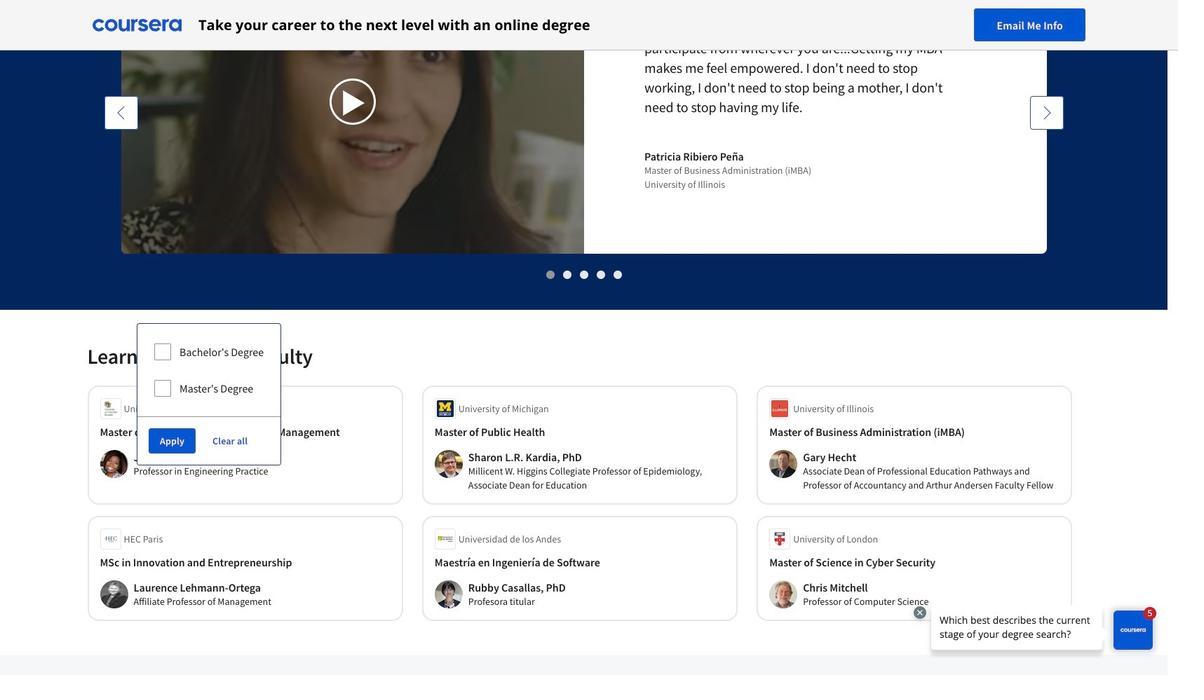 Task type: describe. For each thing, give the bounding box(es) containing it.
coursera image
[[93, 14, 182, 36]]

actions toolbar
[[138, 417, 281, 465]]



Task type: locate. For each thing, give the bounding box(es) containing it.
slides element
[[87, 267, 1081, 282]]

next image
[[1040, 106, 1054, 120]]

previous image
[[114, 106, 128, 120]]

previous testimonial element
[[104, 96, 138, 490]]

next testimonial element
[[1030, 96, 1064, 490]]

options list list box
[[138, 324, 281, 417]]



Task type: vqa. For each thing, say whether or not it's contained in the screenshot.
previous testimonial element
yes



